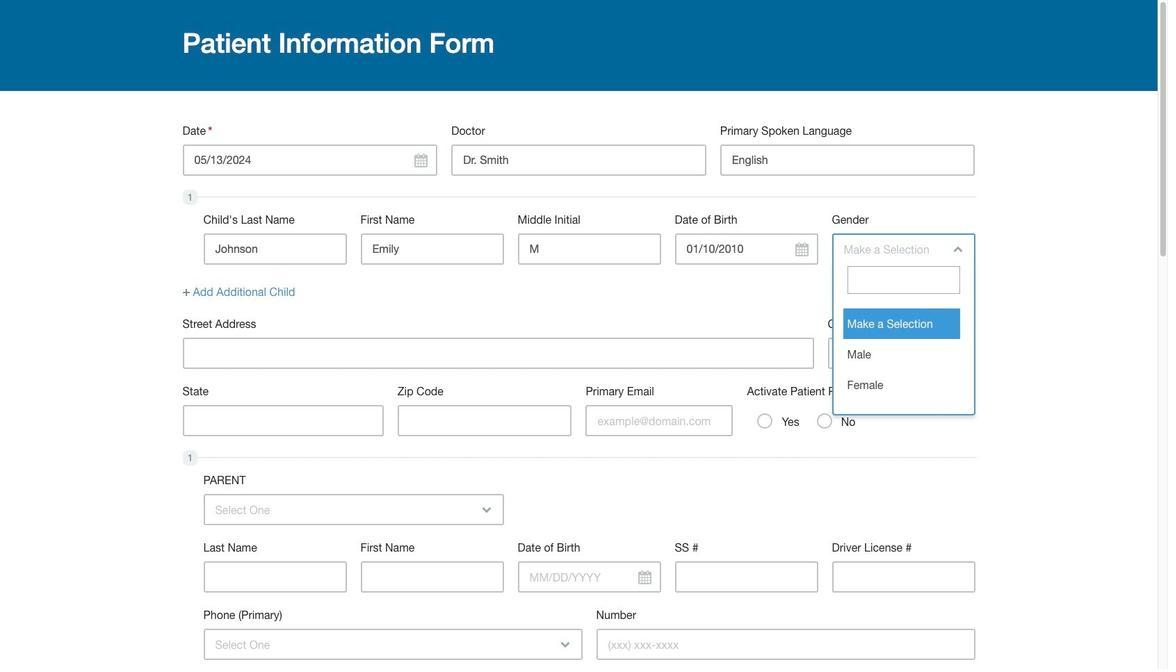 Task type: locate. For each thing, give the bounding box(es) containing it.
1 vertical spatial mm/dd/yyyy text field
[[518, 562, 661, 593]]

None text field
[[720, 144, 975, 176], [203, 233, 347, 265], [518, 233, 661, 265], [847, 266, 960, 294], [828, 338, 975, 369], [203, 562, 347, 593], [361, 562, 504, 593], [832, 562, 975, 593], [720, 144, 975, 176], [203, 233, 347, 265], [518, 233, 661, 265], [847, 266, 960, 294], [828, 338, 975, 369], [203, 562, 347, 593], [361, 562, 504, 593], [832, 562, 975, 593]]

MM/DD/YYYY text field
[[183, 144, 437, 176]]

1 horizontal spatial mm/dd/yyyy text field
[[675, 233, 818, 265]]

0 vertical spatial mm/dd/yyyy text field
[[675, 233, 818, 265]]

MM/DD/YYYY text field
[[675, 233, 818, 265], [518, 562, 661, 593]]

None text field
[[451, 144, 706, 176], [361, 233, 504, 265], [183, 338, 814, 369], [183, 406, 384, 437], [398, 406, 572, 437], [675, 562, 818, 593], [451, 144, 706, 176], [361, 233, 504, 265], [183, 338, 814, 369], [183, 406, 384, 437], [398, 406, 572, 437], [675, 562, 818, 593]]



Task type: describe. For each thing, give the bounding box(es) containing it.
(xxx) xxx-xxxx number field
[[596, 629, 975, 661]]

example@domain.com text field
[[586, 406, 733, 437]]

0 horizontal spatial mm/dd/yyyy text field
[[518, 562, 661, 593]]



